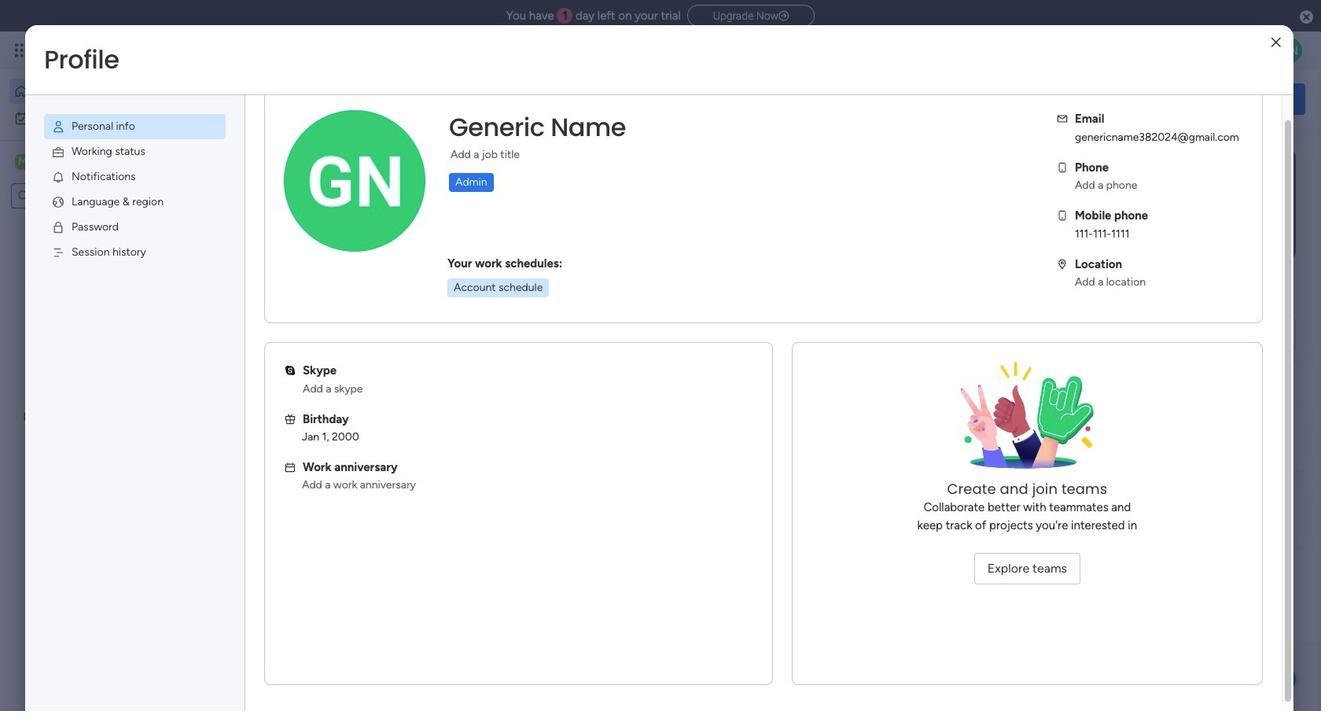 Task type: vqa. For each thing, say whether or not it's contained in the screenshot.
Workspace icon to the bottom
yes



Task type: locate. For each thing, give the bounding box(es) containing it.
session history image
[[51, 245, 65, 260]]

open update feed (inbox) image
[[243, 406, 262, 425]]

help center element
[[1070, 483, 1306, 546]]

public board image
[[263, 319, 280, 336]]

None field
[[445, 111, 630, 144]]

1 horizontal spatial component image
[[523, 343, 537, 358]]

6 menu item from the top
[[44, 240, 226, 265]]

option up personal info icon
[[9, 79, 191, 104]]

select product image
[[14, 42, 30, 58]]

menu menu
[[25, 95, 245, 284]]

menu item
[[44, 114, 226, 139], [44, 139, 226, 164], [44, 164, 226, 190], [44, 190, 226, 215], [44, 215, 226, 240], [44, 240, 226, 265]]

component image for public board image
[[263, 343, 277, 358]]

2 menu item from the top
[[44, 139, 226, 164]]

2 component image from the left
[[523, 343, 537, 358]]

option
[[9, 79, 191, 104], [9, 105, 191, 131]]

0 horizontal spatial component image
[[263, 343, 277, 358]]

templates image image
[[1084, 150, 1292, 259]]

1 vertical spatial option
[[9, 105, 191, 131]]

v2 bolt switch image
[[1205, 90, 1215, 107]]

quick search results list box
[[243, 179, 1032, 387]]

2 option from the top
[[9, 105, 191, 131]]

v2 user feedback image
[[1083, 90, 1095, 108]]

component image down public board icon
[[523, 343, 537, 358]]

component image down public board image
[[263, 343, 277, 358]]

component image
[[263, 343, 277, 358], [523, 343, 537, 358]]

1 menu item from the top
[[44, 114, 226, 139]]

workspace image
[[269, 506, 307, 544]]

dapulse rightstroke image
[[779, 10, 789, 22]]

1 option from the top
[[9, 79, 191, 104]]

0 vertical spatial option
[[9, 79, 191, 104]]

notifications image
[[51, 170, 65, 184]]

option up workspace selection element
[[9, 105, 191, 131]]

close my workspaces image
[[243, 459, 262, 478]]

1 component image from the left
[[263, 343, 277, 358]]



Task type: describe. For each thing, give the bounding box(es) containing it.
clear search image
[[114, 188, 130, 204]]

close image
[[1272, 37, 1281, 48]]

personal info image
[[51, 120, 65, 134]]

language & region image
[[51, 195, 65, 209]]

getting started element
[[1070, 407, 1306, 470]]

no teams image
[[949, 362, 1106, 480]]

workspace image
[[15, 153, 31, 171]]

add to favorites image
[[729, 319, 745, 335]]

add to favorites image
[[469, 319, 485, 335]]

generic name image
[[1278, 38, 1303, 63]]

component image for public board icon
[[523, 343, 537, 358]]

4 menu item from the top
[[44, 190, 226, 215]]

5 menu item from the top
[[44, 215, 226, 240]]

workspace selection element
[[15, 153, 131, 173]]

Search in workspace field
[[33, 187, 113, 205]]

3 menu item from the top
[[44, 164, 226, 190]]

working status image
[[51, 145, 65, 159]]

password image
[[51, 220, 65, 234]]

dapulse close image
[[1301, 9, 1314, 25]]

close recently visited image
[[243, 160, 262, 179]]

public board image
[[523, 319, 540, 336]]



